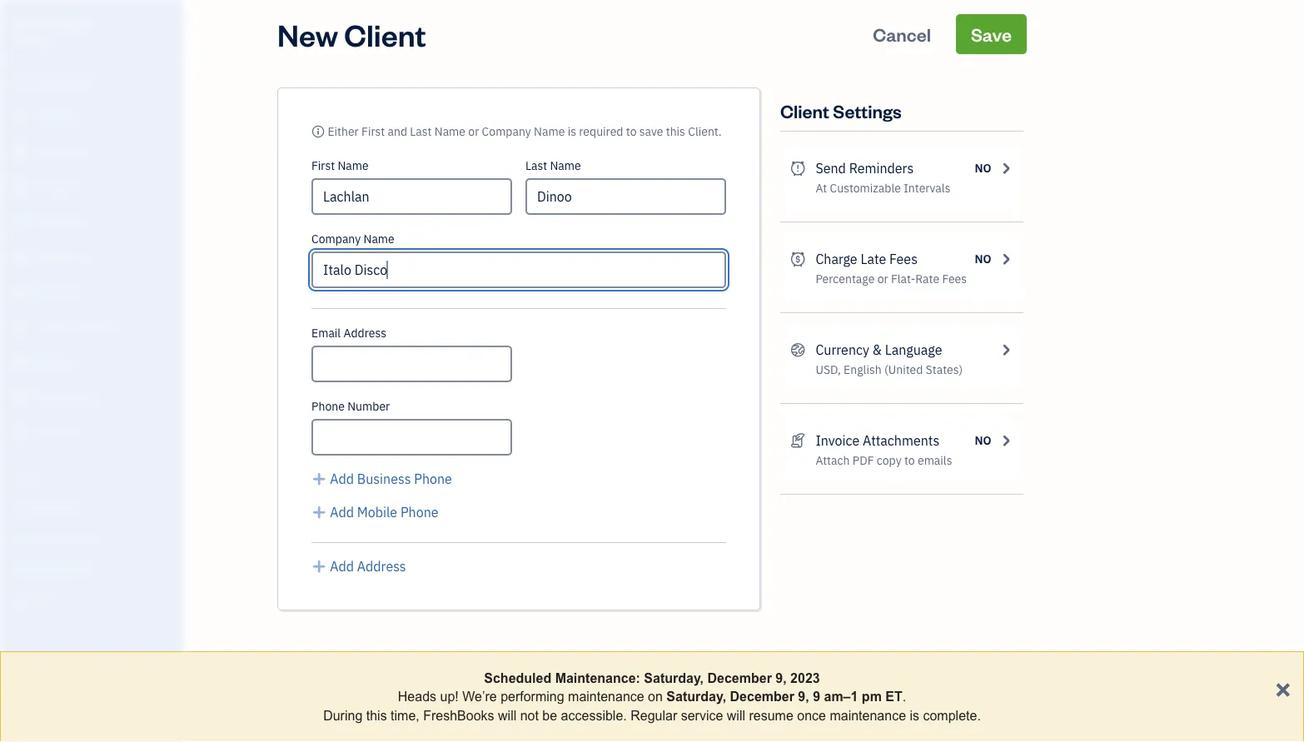 Task type: locate. For each thing, give the bounding box(es) containing it.
0 vertical spatial fees
[[890, 250, 918, 268]]

report image
[[11, 424, 31, 441]]

1 vertical spatial company
[[312, 231, 361, 247]]

1 horizontal spatial will
[[727, 708, 746, 723]]

1 horizontal spatial or
[[878, 271, 889, 287]]

9,
[[776, 671, 787, 686], [798, 689, 809, 704]]

address right email
[[344, 325, 387, 341]]

1 vertical spatial maintenance
[[830, 708, 906, 723]]

december
[[708, 671, 772, 686], [730, 689, 795, 704]]

phone down phone number text field
[[414, 470, 452, 488]]

0 vertical spatial maintenance
[[568, 689, 645, 704]]

9
[[813, 689, 821, 704]]

maintenance down pm
[[830, 708, 906, 723]]

1 vertical spatial chevronright image
[[999, 249, 1014, 269]]

client
[[344, 14, 426, 54], [781, 99, 830, 122]]

time,
[[391, 708, 420, 723]]

is left complete.
[[910, 708, 920, 723]]

name for first name
[[338, 158, 369, 173]]

plus image for add mobile phone
[[312, 502, 327, 522]]

1 vertical spatial 9,
[[798, 689, 809, 704]]

1 horizontal spatial first
[[362, 124, 385, 139]]

9, left 2023
[[776, 671, 787, 686]]

add down add mobile phone 'button'
[[330, 558, 354, 575]]

3 no from the top
[[975, 433, 992, 448]]

saturday, up on at the bottom of the page
[[644, 671, 704, 686]]

2 will from the left
[[727, 708, 746, 723]]

1 vertical spatial and
[[40, 531, 58, 545]]

save
[[640, 124, 663, 139]]

fees right rate
[[943, 271, 967, 287]]

business
[[357, 470, 411, 488]]

add for add business phone
[[330, 470, 354, 488]]

will
[[498, 708, 517, 723], [727, 708, 746, 723]]

plus image for add business phone
[[312, 469, 327, 489]]

1 vertical spatial no
[[975, 251, 992, 267]]

1 horizontal spatial fees
[[943, 271, 967, 287]]

0 horizontal spatial settings
[[12, 593, 51, 606]]

this left the 'time,'
[[366, 708, 387, 723]]

is
[[568, 124, 576, 139], [910, 708, 920, 723]]

last name
[[526, 158, 581, 173]]

add left business
[[330, 470, 354, 488]]

2 vertical spatial plus image
[[312, 556, 327, 576]]

plus image left business
[[312, 469, 327, 489]]

(united
[[885, 362, 923, 377]]

phone inside add mobile phone 'button'
[[401, 504, 439, 521]]

name down the first name text box
[[364, 231, 395, 247]]

1 vertical spatial add
[[330, 504, 354, 521]]

and right either
[[388, 124, 407, 139]]

name up the first name text box
[[435, 124, 466, 139]]

1 chevronright image from the top
[[999, 158, 1014, 178]]

fees up the flat-
[[890, 250, 918, 268]]

1 horizontal spatial settings
[[833, 99, 902, 122]]

0 vertical spatial settings
[[833, 99, 902, 122]]

0 horizontal spatial last
[[410, 124, 432, 139]]

1 horizontal spatial this
[[666, 124, 686, 139]]

2 plus image from the top
[[312, 502, 327, 522]]

invoices image
[[791, 431, 806, 451]]

name up last name
[[534, 124, 565, 139]]

address for email address
[[344, 325, 387, 341]]

name down required
[[550, 158, 581, 173]]

pm
[[862, 689, 882, 704]]

to right the copy
[[905, 453, 915, 468]]

address inside button
[[357, 558, 406, 575]]

and
[[388, 124, 407, 139], [40, 531, 58, 545]]

reminders
[[849, 160, 914, 177]]

latereminders image
[[791, 158, 806, 178]]

phone inside add business phone button
[[414, 470, 452, 488]]

maintenance
[[568, 689, 645, 704], [830, 708, 906, 723]]

0 horizontal spatial will
[[498, 708, 517, 723]]

cancel
[[873, 22, 931, 46]]

phone right the mobile in the bottom left of the page
[[401, 504, 439, 521]]

to
[[626, 124, 637, 139], [905, 453, 915, 468]]

items
[[12, 531, 38, 545]]

0 vertical spatial or
[[468, 124, 479, 139]]

settings link
[[4, 586, 178, 615]]

0 vertical spatial first
[[362, 124, 385, 139]]

1 vertical spatial first
[[312, 158, 335, 173]]

send reminders
[[816, 160, 914, 177]]

0 vertical spatial saturday,
[[644, 671, 704, 686]]

2 vertical spatial phone
[[401, 504, 439, 521]]

0 horizontal spatial or
[[468, 124, 479, 139]]

payment image
[[11, 214, 31, 231]]

3 add from the top
[[330, 558, 354, 575]]

0 vertical spatial no
[[975, 160, 992, 176]]

oranges
[[45, 15, 91, 31]]

attach pdf copy to emails
[[816, 453, 953, 468]]

1 vertical spatial address
[[357, 558, 406, 575]]

intervals
[[904, 180, 951, 196]]

name for company name
[[364, 231, 395, 247]]

0 vertical spatial 9,
[[776, 671, 787, 686]]

states)
[[926, 362, 963, 377]]

scheduled
[[484, 671, 552, 686]]

0 vertical spatial company
[[482, 124, 531, 139]]

0 horizontal spatial this
[[366, 708, 387, 723]]

invoice
[[816, 432, 860, 449]]

this right save
[[666, 124, 686, 139]]

2 no from the top
[[975, 251, 992, 267]]

saturday,
[[644, 671, 704, 686], [667, 689, 727, 704]]

1 vertical spatial to
[[905, 453, 915, 468]]

chevronright image
[[999, 158, 1014, 178], [999, 249, 1014, 269], [999, 340, 1014, 360]]

timer image
[[11, 319, 31, 336]]

phone
[[312, 399, 345, 414], [414, 470, 452, 488], [401, 504, 439, 521]]

charge late fees
[[816, 250, 918, 268]]

either
[[328, 124, 359, 139]]

0 vertical spatial add
[[330, 470, 354, 488]]

plus image left the add address
[[312, 556, 327, 576]]

Phone Number text field
[[312, 419, 512, 456]]

1 vertical spatial this
[[366, 708, 387, 723]]

2 add from the top
[[330, 504, 354, 521]]

settings
[[833, 99, 902, 122], [12, 593, 51, 606]]

percentage
[[816, 271, 875, 287]]

currencyandlanguage image
[[791, 340, 806, 360]]

dashboard image
[[11, 74, 31, 91]]

1 no from the top
[[975, 160, 992, 176]]

Last Name text field
[[526, 178, 726, 215]]

0 horizontal spatial first
[[312, 158, 335, 173]]

heads
[[398, 689, 437, 704]]

last down either first and last name or company name is required to save this client.
[[526, 158, 547, 173]]

2 vertical spatial add
[[330, 558, 354, 575]]

bank connections
[[12, 562, 98, 576]]

1 add from the top
[[330, 470, 354, 488]]

1 vertical spatial is
[[910, 708, 920, 723]]

3 plus image from the top
[[312, 556, 327, 576]]

1 horizontal spatial is
[[910, 708, 920, 723]]

× button
[[1276, 673, 1291, 703]]

company down first name at the top of the page
[[312, 231, 361, 247]]

add inside 'button'
[[330, 504, 354, 521]]

0 vertical spatial chevronright image
[[999, 158, 1014, 178]]

2 vertical spatial no
[[975, 433, 992, 448]]

0 horizontal spatial maintenance
[[568, 689, 645, 704]]

company up last name
[[482, 124, 531, 139]]

address
[[344, 325, 387, 341], [357, 558, 406, 575]]

1 horizontal spatial and
[[388, 124, 407, 139]]

1 vertical spatial phone
[[414, 470, 452, 488]]

saturday, up service
[[667, 689, 727, 704]]

no
[[975, 160, 992, 176], [975, 251, 992, 267], [975, 433, 992, 448]]

plus image left the mobile in the bottom left of the page
[[312, 502, 327, 522]]

1 horizontal spatial client
[[781, 99, 830, 122]]

address down add mobile phone
[[357, 558, 406, 575]]

last
[[410, 124, 432, 139], [526, 158, 547, 173]]

0 vertical spatial is
[[568, 124, 576, 139]]

0 vertical spatial plus image
[[312, 469, 327, 489]]

0 vertical spatial client
[[344, 14, 426, 54]]

add mobile phone button
[[312, 502, 439, 522]]

invoice image
[[11, 179, 31, 196]]

client up latereminders image
[[781, 99, 830, 122]]

1 vertical spatial fees
[[943, 271, 967, 287]]

to left save
[[626, 124, 637, 139]]

attachments
[[863, 432, 940, 449]]

first down primary image
[[312, 158, 335, 173]]

0 horizontal spatial is
[[568, 124, 576, 139]]

invoice attachments
[[816, 432, 940, 449]]

add for add address
[[330, 558, 354, 575]]

add mobile phone
[[330, 504, 439, 521]]

main element
[[0, 0, 225, 742]]

1 plus image from the top
[[312, 469, 327, 489]]

first name
[[312, 158, 369, 173]]

this
[[666, 124, 686, 139], [366, 708, 387, 723]]

&
[[873, 341, 882, 359]]

1 vertical spatial last
[[526, 158, 547, 173]]

pdf
[[853, 453, 874, 468]]

emails
[[918, 453, 953, 468]]

1 vertical spatial settings
[[12, 593, 51, 606]]

and right items
[[40, 531, 58, 545]]

add left the mobile in the bottom left of the page
[[330, 504, 354, 521]]

name for last name
[[550, 158, 581, 173]]

settings down "bank"
[[12, 593, 51, 606]]

1 will from the left
[[498, 708, 517, 723]]

last up the first name text box
[[410, 124, 432, 139]]

plus image
[[312, 469, 327, 489], [312, 502, 327, 522], [312, 556, 327, 576]]

0 horizontal spatial to
[[626, 124, 637, 139]]

maintenance down maintenance:
[[568, 689, 645, 704]]

will right service
[[727, 708, 746, 723]]

0 horizontal spatial and
[[40, 531, 58, 545]]

email
[[312, 325, 341, 341]]

0 vertical spatial address
[[344, 325, 387, 341]]

company
[[482, 124, 531, 139], [312, 231, 361, 247]]

save button
[[956, 14, 1027, 54]]

will left not
[[498, 708, 517, 723]]

chevronright image for charge late fees
[[999, 249, 1014, 269]]

2 chevronright image from the top
[[999, 249, 1014, 269]]

currency & language
[[816, 341, 943, 359]]

1 vertical spatial plus image
[[312, 502, 327, 522]]

Company Name text field
[[312, 252, 726, 288]]

9, left 9
[[798, 689, 809, 704]]

phone left number
[[312, 399, 345, 414]]

customizable
[[830, 180, 901, 196]]

name down either
[[338, 158, 369, 173]]

Email Address text field
[[312, 346, 512, 382]]

add
[[330, 470, 354, 488], [330, 504, 354, 521], [330, 558, 354, 575]]

is left required
[[568, 124, 576, 139]]

client right new
[[344, 14, 426, 54]]

settings up send reminders
[[833, 99, 902, 122]]

2 vertical spatial chevronright image
[[999, 340, 1014, 360]]

settings inside 'link'
[[12, 593, 51, 606]]

first right either
[[362, 124, 385, 139]]

connections
[[39, 562, 98, 576]]



Task type: describe. For each thing, give the bounding box(es) containing it.
0 horizontal spatial fees
[[890, 250, 918, 268]]

team members
[[12, 500, 85, 514]]

owner
[[13, 33, 46, 47]]

address for add address
[[357, 558, 406, 575]]

chart image
[[11, 389, 31, 406]]

money image
[[11, 354, 31, 371]]

cancel button
[[858, 14, 946, 54]]

0 vertical spatial this
[[666, 124, 686, 139]]

First Name text field
[[312, 178, 512, 215]]

once
[[797, 708, 826, 723]]

add business phone
[[330, 470, 452, 488]]

1 vertical spatial client
[[781, 99, 830, 122]]

at
[[816, 180, 827, 196]]

2023
[[791, 671, 820, 686]]

new client
[[277, 14, 426, 54]]

1 vertical spatial saturday,
[[667, 689, 727, 704]]

chevronright image for send reminders
[[999, 158, 1014, 178]]

client image
[[11, 109, 31, 126]]

0 vertical spatial last
[[410, 124, 432, 139]]

ruby
[[13, 15, 42, 31]]

0 horizontal spatial client
[[344, 14, 426, 54]]

0 horizontal spatial 9,
[[776, 671, 787, 686]]

0 vertical spatial and
[[388, 124, 407, 139]]

team
[[12, 500, 39, 514]]

no for charge late fees
[[975, 251, 992, 267]]

regular
[[631, 708, 677, 723]]

bank connections link
[[4, 555, 178, 584]]

up!
[[440, 689, 459, 704]]

rate
[[916, 271, 940, 287]]

usd,
[[816, 362, 841, 377]]

phone for add mobile phone
[[401, 504, 439, 521]]

send
[[816, 160, 846, 177]]

services
[[60, 531, 100, 545]]

client.
[[688, 124, 722, 139]]

0 vertical spatial to
[[626, 124, 637, 139]]

apps
[[12, 469, 37, 483]]

new
[[277, 14, 338, 54]]

service
[[681, 708, 723, 723]]

items and services
[[12, 531, 100, 545]]

required
[[579, 124, 624, 139]]

currency
[[816, 341, 870, 359]]

this inside scheduled maintenance: saturday, december 9, 2023 heads up! we're performing maintenance on saturday, december 9, 9 am–1 pm et . during this time, freshbooks will not be accessible. regular service will resume once maintenance is complete.
[[366, 708, 387, 723]]

team members link
[[4, 493, 178, 522]]

attach
[[816, 453, 850, 468]]

phone number
[[312, 399, 390, 414]]

client settings
[[781, 99, 902, 122]]

english
[[844, 362, 882, 377]]

bank
[[12, 562, 36, 576]]

apps link
[[4, 462, 178, 492]]

at customizable intervals
[[816, 180, 951, 196]]

1 horizontal spatial 9,
[[798, 689, 809, 704]]

charge
[[816, 250, 858, 268]]

latefees image
[[791, 249, 806, 269]]

accessible.
[[561, 708, 627, 723]]

chevronright image
[[999, 431, 1014, 451]]

0 horizontal spatial company
[[312, 231, 361, 247]]

resume
[[749, 708, 794, 723]]

language
[[885, 341, 943, 359]]

1 horizontal spatial last
[[526, 158, 547, 173]]

no for send reminders
[[975, 160, 992, 176]]

is inside scheduled maintenance: saturday, december 9, 2023 heads up! we're performing maintenance on saturday, december 9, 9 am–1 pm et . during this time, freshbooks will not be accessible. regular service will resume once maintenance is complete.
[[910, 708, 920, 723]]

mobile
[[357, 504, 397, 521]]

no for invoice attachments
[[975, 433, 992, 448]]

1 vertical spatial december
[[730, 689, 795, 704]]

expense image
[[11, 249, 31, 266]]

save
[[971, 22, 1012, 46]]

1 horizontal spatial maintenance
[[830, 708, 906, 723]]

add address button
[[312, 556, 406, 576]]

× dialog
[[0, 651, 1305, 742]]

late
[[861, 250, 887, 268]]

×
[[1276, 673, 1291, 703]]

copy
[[877, 453, 902, 468]]

during
[[323, 708, 363, 723]]

email address
[[312, 325, 387, 341]]

we're
[[463, 689, 497, 704]]

and inside main element
[[40, 531, 58, 545]]

number
[[348, 399, 390, 414]]

am–1
[[824, 689, 858, 704]]

estimate image
[[11, 144, 31, 161]]

percentage or flat-rate fees
[[816, 271, 967, 287]]

project image
[[11, 284, 31, 301]]

be
[[543, 708, 557, 723]]

freshbooks
[[423, 708, 494, 723]]

primary image
[[312, 124, 325, 139]]

flat-
[[891, 271, 916, 287]]

add for add mobile phone
[[330, 504, 354, 521]]

maintenance:
[[555, 671, 641, 686]]

et
[[886, 689, 903, 704]]

add business phone button
[[312, 469, 452, 489]]

items and services link
[[4, 524, 178, 553]]

3 chevronright image from the top
[[999, 340, 1014, 360]]

on
[[648, 689, 663, 704]]

phone for add business phone
[[414, 470, 452, 488]]

usd, english (united states)
[[816, 362, 963, 377]]

either first and last name or company name is required to save this client.
[[328, 124, 722, 139]]

not
[[520, 708, 539, 723]]

ruby oranges owner
[[13, 15, 91, 47]]

1 vertical spatial or
[[878, 271, 889, 287]]

1 horizontal spatial to
[[905, 453, 915, 468]]

scheduled maintenance: saturday, december 9, 2023 heads up! we're performing maintenance on saturday, december 9, 9 am–1 pm et . during this time, freshbooks will not be accessible. regular service will resume once maintenance is complete.
[[323, 671, 981, 723]]

company name
[[312, 231, 395, 247]]

plus image for add address
[[312, 556, 327, 576]]

0 vertical spatial december
[[708, 671, 772, 686]]

1 horizontal spatial company
[[482, 124, 531, 139]]

0 vertical spatial phone
[[312, 399, 345, 414]]

members
[[41, 500, 85, 514]]

add address
[[330, 558, 406, 575]]



Task type: vqa. For each thing, say whether or not it's contained in the screenshot.
the project Icon
yes



